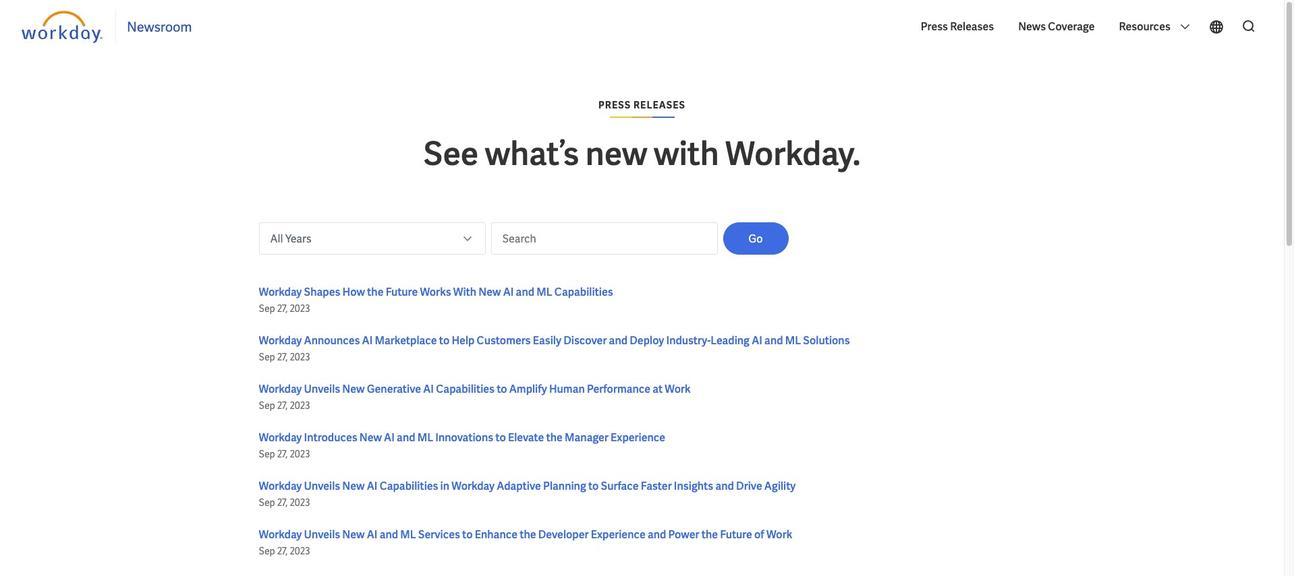 Task type: describe. For each thing, give the bounding box(es) containing it.
announces
[[304, 334, 360, 348]]

capabilities inside workday unveils new generative ai capabilities to amplify human performance at work sep 27, 2023
[[436, 383, 495, 397]]

press releases
[[598, 99, 686, 111]]

releases
[[950, 20, 994, 34]]

resources link
[[1112, 9, 1198, 45]]

press releases link
[[914, 9, 1001, 45]]

27, inside workday announces ai marketplace to help customers easily discover and deploy industry-leading ai and ml solutions sep 27, 2023
[[277, 352, 288, 364]]

unveils for workday unveils new generative ai capabilities to amplify human performance at work
[[304, 383, 340, 397]]

see
[[423, 133, 478, 175]]

ai inside workday unveils new ai capabilities in workday adaptive planning to surface faster insights and drive agility sep 27, 2023
[[367, 480, 377, 494]]

coverage
[[1048, 20, 1095, 34]]

discover
[[563, 334, 607, 348]]

2023 inside workday unveils new generative ai capabilities to amplify human performance at work sep 27, 2023
[[290, 400, 310, 412]]

marketplace
[[375, 334, 437, 348]]

workday for workday unveils new ai and ml services to enhance the developer experience and power the future of work
[[259, 528, 302, 542]]

future inside workday shapes how the future works with new ai and ml capabilities sep 27, 2023
[[386, 285, 418, 300]]

sep inside workday unveils new ai capabilities in workday adaptive planning to surface faster insights and drive agility sep 27, 2023
[[259, 497, 275, 509]]

sep inside workday shapes how the future works with new ai and ml capabilities sep 27, 2023
[[259, 303, 275, 315]]

elevate
[[508, 431, 544, 445]]

new inside workday shapes how the future works with new ai and ml capabilities sep 27, 2023
[[479, 285, 501, 300]]

services
[[418, 528, 460, 542]]

capabilities inside workday unveils new ai capabilities in workday adaptive planning to surface faster insights and drive agility sep 27, 2023
[[380, 480, 438, 494]]

experience for manager
[[611, 431, 665, 445]]

news coverage
[[1018, 20, 1095, 34]]

workday unveils new ai and ml services to enhance the developer experience and power the future of work sep 27, 2023
[[259, 528, 792, 558]]

globe icon image
[[1208, 19, 1225, 35]]

enhance
[[475, 528, 518, 542]]

27, inside workday unveils new ai capabilities in workday adaptive planning to surface faster insights and drive agility sep 27, 2023
[[277, 497, 288, 509]]

faster
[[641, 480, 672, 494]]

ai inside workday unveils new generative ai capabilities to amplify human performance at work sep 27, 2023
[[423, 383, 434, 397]]

sep inside workday unveils new generative ai capabilities to amplify human performance at work sep 27, 2023
[[259, 400, 275, 412]]

innovations
[[435, 431, 493, 445]]

the right "power"
[[701, 528, 718, 542]]

sep inside the workday introduces new ai and ml innovations to elevate the manager experience sep 27, 2023
[[259, 449, 275, 461]]

and inside the workday introduces new ai and ml innovations to elevate the manager experience sep 27, 2023
[[397, 431, 415, 445]]

unveils for workday unveils new ai and ml services to enhance the developer experience and power the future of work
[[304, 528, 340, 542]]

ai inside workday shapes how the future works with new ai and ml capabilities sep 27, 2023
[[503, 285, 514, 300]]

workday for workday unveils new generative ai capabilities to amplify human performance at work
[[259, 383, 302, 397]]

workday.
[[725, 133, 861, 175]]

ml inside workday unveils new ai and ml services to enhance the developer experience and power the future of work sep 27, 2023
[[400, 528, 416, 542]]

releases
[[634, 99, 686, 111]]

and left deploy
[[609, 334, 628, 348]]

new for to
[[342, 383, 365, 397]]

news
[[1018, 20, 1046, 34]]

the inside workday shapes how the future works with new ai and ml capabilities sep 27, 2023
[[367, 285, 384, 300]]

workday introduces new ai and ml innovations to elevate the manager experience link
[[259, 431, 665, 445]]

press releases
[[921, 20, 994, 34]]

introduces
[[304, 431, 357, 445]]

workday introduces new ai and ml innovations to elevate the manager experience sep 27, 2023
[[259, 431, 665, 461]]

see what's new with workday.
[[423, 133, 861, 175]]

power
[[668, 528, 699, 542]]

to inside workday unveils new ai capabilities in workday adaptive planning to surface faster insights and drive agility sep 27, 2023
[[588, 480, 599, 494]]

press
[[921, 20, 948, 34]]

amplify
[[509, 383, 547, 397]]

new
[[586, 133, 647, 175]]

of
[[754, 528, 764, 542]]

workday for workday announces ai marketplace to help customers easily discover and deploy industry-leading ai and ml solutions
[[259, 334, 302, 348]]

workday announces ai marketplace to help customers easily discover and deploy industry-leading ai and ml solutions sep 27, 2023
[[259, 334, 850, 364]]

unveils for workday unveils new ai capabilities in workday adaptive planning to surface faster insights and drive agility
[[304, 480, 340, 494]]

what's
[[485, 133, 579, 175]]

drive
[[736, 480, 762, 494]]

experience for developer
[[591, 528, 646, 542]]

works
[[420, 285, 451, 300]]

adaptive
[[497, 480, 541, 494]]

generative
[[367, 383, 421, 397]]

work inside workday unveils new generative ai capabilities to amplify human performance at work sep 27, 2023
[[665, 383, 691, 397]]

future inside workday unveils new ai and ml services to enhance the developer experience and power the future of work sep 27, 2023
[[720, 528, 752, 542]]

easily
[[533, 334, 561, 348]]

2023 inside workday shapes how the future works with new ai and ml capabilities sep 27, 2023
[[290, 303, 310, 315]]

performance
[[587, 383, 651, 397]]

planning
[[543, 480, 586, 494]]

and right leading
[[764, 334, 783, 348]]

27, inside workday shapes how the future works with new ai and ml capabilities sep 27, 2023
[[277, 303, 288, 315]]

new for workday
[[342, 480, 365, 494]]

workday for workday unveils new ai capabilities in workday adaptive planning to surface faster insights and drive agility
[[259, 480, 302, 494]]

help
[[452, 334, 475, 348]]

solutions
[[803, 334, 850, 348]]

capabilities inside workday shapes how the future works with new ai and ml capabilities sep 27, 2023
[[554, 285, 613, 300]]

2023 inside workday unveils new ai capabilities in workday adaptive planning to surface faster insights and drive agility sep 27, 2023
[[290, 497, 310, 509]]

sep inside workday announces ai marketplace to help customers easily discover and deploy industry-leading ai and ml solutions sep 27, 2023
[[259, 352, 275, 364]]

2023 inside the workday introduces new ai and ml innovations to elevate the manager experience sep 27, 2023
[[290, 449, 310, 461]]



Task type: vqa. For each thing, say whether or not it's contained in the screenshot.
6th Sep
yes



Task type: locate. For each thing, give the bounding box(es) containing it.
new inside workday unveils new ai capabilities in workday adaptive planning to surface faster insights and drive agility sep 27, 2023
[[342, 480, 365, 494]]

workday inside workday shapes how the future works with new ai and ml capabilities sep 27, 2023
[[259, 285, 302, 300]]

human
[[549, 383, 585, 397]]

1 vertical spatial future
[[720, 528, 752, 542]]

2 vertical spatial unveils
[[304, 528, 340, 542]]

27,
[[277, 303, 288, 315], [277, 352, 288, 364], [277, 400, 288, 412], [277, 449, 288, 461], [277, 497, 288, 509], [277, 546, 288, 558]]

2 27, from the top
[[277, 352, 288, 364]]

customers
[[477, 334, 531, 348]]

0 vertical spatial capabilities
[[554, 285, 613, 300]]

deploy
[[630, 334, 664, 348]]

and up the customers on the left bottom of the page
[[516, 285, 534, 300]]

1 vertical spatial work
[[766, 528, 792, 542]]

1 sep from the top
[[259, 303, 275, 315]]

with
[[453, 285, 476, 300]]

capabilities left in
[[380, 480, 438, 494]]

ml inside the workday introduces new ai and ml innovations to elevate the manager experience sep 27, 2023
[[417, 431, 433, 445]]

workday inside workday unveils new ai and ml services to enhance the developer experience and power the future of work sep 27, 2023
[[259, 528, 302, 542]]

5 2023 from the top
[[290, 497, 310, 509]]

experience down surface
[[591, 528, 646, 542]]

1 vertical spatial unveils
[[304, 480, 340, 494]]

5 sep from the top
[[259, 497, 275, 509]]

2 sep from the top
[[259, 352, 275, 364]]

work
[[665, 383, 691, 397], [766, 528, 792, 542]]

workday inside workday announces ai marketplace to help customers easily discover and deploy industry-leading ai and ml solutions sep 27, 2023
[[259, 334, 302, 348]]

and inside workday unveils new ai capabilities in workday adaptive planning to surface faster insights and drive agility sep 27, 2023
[[715, 480, 734, 494]]

to left elevate
[[495, 431, 506, 445]]

at
[[653, 383, 663, 397]]

to
[[439, 334, 450, 348], [497, 383, 507, 397], [495, 431, 506, 445], [588, 480, 599, 494], [462, 528, 473, 542]]

developer
[[538, 528, 589, 542]]

work right at
[[665, 383, 691, 397]]

workday shapes how the future works with new ai and ml capabilities link
[[259, 285, 613, 300]]

and down generative
[[397, 431, 415, 445]]

Search text field
[[491, 223, 718, 255]]

ai inside workday unveils new ai and ml services to enhance the developer experience and power the future of work sep 27, 2023
[[367, 528, 377, 542]]

go
[[749, 232, 763, 246]]

leading
[[711, 334, 750, 348]]

manager
[[565, 431, 609, 445]]

workday
[[259, 285, 302, 300], [259, 334, 302, 348], [259, 383, 302, 397], [259, 431, 302, 445], [259, 480, 302, 494], [452, 480, 495, 494], [259, 528, 302, 542]]

to inside the workday introduces new ai and ml innovations to elevate the manager experience sep 27, 2023
[[495, 431, 506, 445]]

to left amplify
[[497, 383, 507, 397]]

1 vertical spatial experience
[[591, 528, 646, 542]]

ml left innovations
[[417, 431, 433, 445]]

3 2023 from the top
[[290, 400, 310, 412]]

ml left services
[[400, 528, 416, 542]]

unveils inside workday unveils new ai capabilities in workday adaptive planning to surface faster insights and drive agility sep 27, 2023
[[304, 480, 340, 494]]

workday for workday shapes how the future works with new ai and ml capabilities
[[259, 285, 302, 300]]

the right enhance
[[520, 528, 536, 542]]

work right the of
[[766, 528, 792, 542]]

workday unveils new generative ai capabilities to amplify human performance at work link
[[259, 383, 691, 397]]

27, inside workday unveils new ai and ml services to enhance the developer experience and power the future of work sep 27, 2023
[[277, 546, 288, 558]]

shapes
[[304, 285, 340, 300]]

experience inside the workday introduces new ai and ml innovations to elevate the manager experience sep 27, 2023
[[611, 431, 665, 445]]

1 2023 from the top
[[290, 303, 310, 315]]

experience right 'manager'
[[611, 431, 665, 445]]

capabilities
[[554, 285, 613, 300], [436, 383, 495, 397], [380, 480, 438, 494]]

and left services
[[380, 528, 398, 542]]

new for innovations
[[359, 431, 382, 445]]

0 vertical spatial unveils
[[304, 383, 340, 397]]

1 27, from the top
[[277, 303, 288, 315]]

1 horizontal spatial work
[[766, 528, 792, 542]]

how
[[342, 285, 365, 300]]

to right services
[[462, 528, 473, 542]]

future left the of
[[720, 528, 752, 542]]

newsroom
[[127, 18, 192, 36]]

4 sep from the top
[[259, 449, 275, 461]]

workday unveils new ai and ml services to enhance the developer experience and power the future of work link
[[259, 528, 792, 542]]

the right how
[[367, 285, 384, 300]]

to inside workday unveils new generative ai capabilities to amplify human performance at work sep 27, 2023
[[497, 383, 507, 397]]

resources
[[1119, 20, 1173, 34]]

to inside workday announces ai marketplace to help customers easily discover and deploy industry-leading ai and ml solutions sep 27, 2023
[[439, 334, 450, 348]]

sep
[[259, 303, 275, 315], [259, 352, 275, 364], [259, 400, 275, 412], [259, 449, 275, 461], [259, 497, 275, 509], [259, 546, 275, 558]]

4 27, from the top
[[277, 449, 288, 461]]

27, inside the workday introduces new ai and ml innovations to elevate the manager experience sep 27, 2023
[[277, 449, 288, 461]]

3 unveils from the top
[[304, 528, 340, 542]]

0 vertical spatial future
[[386, 285, 418, 300]]

ml inside workday announces ai marketplace to help customers easily discover and deploy industry-leading ai and ml solutions sep 27, 2023
[[785, 334, 801, 348]]

to inside workday unveils new ai and ml services to enhance the developer experience and power the future of work sep 27, 2023
[[462, 528, 473, 542]]

unveils inside workday unveils new ai and ml services to enhance the developer experience and power the future of work sep 27, 2023
[[304, 528, 340, 542]]

the inside the workday introduces new ai and ml innovations to elevate the manager experience sep 27, 2023
[[546, 431, 563, 445]]

new
[[479, 285, 501, 300], [342, 383, 365, 397], [359, 431, 382, 445], [342, 480, 365, 494], [342, 528, 365, 542]]

ml up "easily"
[[537, 285, 552, 300]]

workday announces ai marketplace to help customers easily discover and deploy industry-leading ai and ml solutions link
[[259, 334, 850, 348]]

2023
[[290, 303, 310, 315], [290, 352, 310, 364], [290, 400, 310, 412], [290, 449, 310, 461], [290, 497, 310, 509], [290, 546, 310, 558]]

workday shapes how the future works with new ai and ml capabilities sep 27, 2023
[[259, 285, 613, 315]]

unveils inside workday unveils new generative ai capabilities to amplify human performance at work sep 27, 2023
[[304, 383, 340, 397]]

with
[[654, 133, 719, 175]]

newsroom link
[[127, 18, 192, 36]]

6 sep from the top
[[259, 546, 275, 558]]

ai inside the workday introduces new ai and ml innovations to elevate the manager experience sep 27, 2023
[[384, 431, 395, 445]]

workday unveils new ai capabilities in workday adaptive planning to surface faster insights and drive agility link
[[259, 480, 796, 494]]

capabilities up innovations
[[436, 383, 495, 397]]

and left "power"
[[648, 528, 666, 542]]

new inside workday unveils new ai and ml services to enhance the developer experience and power the future of work sep 27, 2023
[[342, 528, 365, 542]]

new inside workday unveils new generative ai capabilities to amplify human performance at work sep 27, 2023
[[342, 383, 365, 397]]

insights
[[674, 480, 713, 494]]

workday inside workday unveils new generative ai capabilities to amplify human performance at work sep 27, 2023
[[259, 383, 302, 397]]

6 2023 from the top
[[290, 546, 310, 558]]

4 2023 from the top
[[290, 449, 310, 461]]

go to the newsroom homepage image
[[22, 11, 105, 43]]

new inside the workday introduces new ai and ml innovations to elevate the manager experience sep 27, 2023
[[359, 431, 382, 445]]

ai
[[503, 285, 514, 300], [362, 334, 373, 348], [752, 334, 762, 348], [423, 383, 434, 397], [384, 431, 395, 445], [367, 480, 377, 494], [367, 528, 377, 542]]

experience
[[611, 431, 665, 445], [591, 528, 646, 542]]

2 unveils from the top
[[304, 480, 340, 494]]

2023 inside workday unveils new ai and ml services to enhance the developer experience and power the future of work sep 27, 2023
[[290, 546, 310, 558]]

and
[[516, 285, 534, 300], [609, 334, 628, 348], [764, 334, 783, 348], [397, 431, 415, 445], [715, 480, 734, 494], [380, 528, 398, 542], [648, 528, 666, 542]]

0 horizontal spatial future
[[386, 285, 418, 300]]

0 horizontal spatial work
[[665, 383, 691, 397]]

workday inside the workday introduces new ai and ml innovations to elevate the manager experience sep 27, 2023
[[259, 431, 302, 445]]

0 vertical spatial experience
[[611, 431, 665, 445]]

work inside workday unveils new ai and ml services to enhance the developer experience and power the future of work sep 27, 2023
[[766, 528, 792, 542]]

and left drive
[[715, 480, 734, 494]]

1 horizontal spatial future
[[720, 528, 752, 542]]

in
[[440, 480, 449, 494]]

ml
[[537, 285, 552, 300], [785, 334, 801, 348], [417, 431, 433, 445], [400, 528, 416, 542]]

1 vertical spatial capabilities
[[436, 383, 495, 397]]

future
[[386, 285, 418, 300], [720, 528, 752, 542]]

sep inside workday unveils new ai and ml services to enhance the developer experience and power the future of work sep 27, 2023
[[259, 546, 275, 558]]

ml inside workday shapes how the future works with new ai and ml capabilities sep 27, 2023
[[537, 285, 552, 300]]

new for services
[[342, 528, 365, 542]]

to left surface
[[588, 480, 599, 494]]

workday for workday introduces new ai and ml innovations to elevate the manager experience
[[259, 431, 302, 445]]

industry-
[[666, 334, 711, 348]]

0 vertical spatial work
[[665, 383, 691, 397]]

unveils
[[304, 383, 340, 397], [304, 480, 340, 494], [304, 528, 340, 542]]

1 unveils from the top
[[304, 383, 340, 397]]

workday unveils new ai capabilities in workday adaptive planning to surface faster insights and drive agility sep 27, 2023
[[259, 480, 796, 509]]

3 27, from the top
[[277, 400, 288, 412]]

2 vertical spatial capabilities
[[380, 480, 438, 494]]

press
[[598, 99, 631, 111]]

future left works
[[386, 285, 418, 300]]

to left help
[[439, 334, 450, 348]]

surface
[[601, 480, 639, 494]]

and inside workday shapes how the future works with new ai and ml capabilities sep 27, 2023
[[516, 285, 534, 300]]

workday unveils new generative ai capabilities to amplify human performance at work sep 27, 2023
[[259, 383, 691, 412]]

2023 inside workday announces ai marketplace to help customers easily discover and deploy industry-leading ai and ml solutions sep 27, 2023
[[290, 352, 310, 364]]

5 27, from the top
[[277, 497, 288, 509]]

2 2023 from the top
[[290, 352, 310, 364]]

capabilities up discover
[[554, 285, 613, 300]]

3 sep from the top
[[259, 400, 275, 412]]

the
[[367, 285, 384, 300], [546, 431, 563, 445], [520, 528, 536, 542], [701, 528, 718, 542]]

ml left the solutions
[[785, 334, 801, 348]]

experience inside workday unveils new ai and ml services to enhance the developer experience and power the future of work sep 27, 2023
[[591, 528, 646, 542]]

6 27, from the top
[[277, 546, 288, 558]]

go button
[[723, 223, 788, 255]]

27, inside workday unveils new generative ai capabilities to amplify human performance at work sep 27, 2023
[[277, 400, 288, 412]]

the right elevate
[[546, 431, 563, 445]]

None search field
[[1233, 13, 1262, 41]]

agility
[[764, 480, 796, 494]]

news coverage link
[[1011, 9, 1101, 45]]



